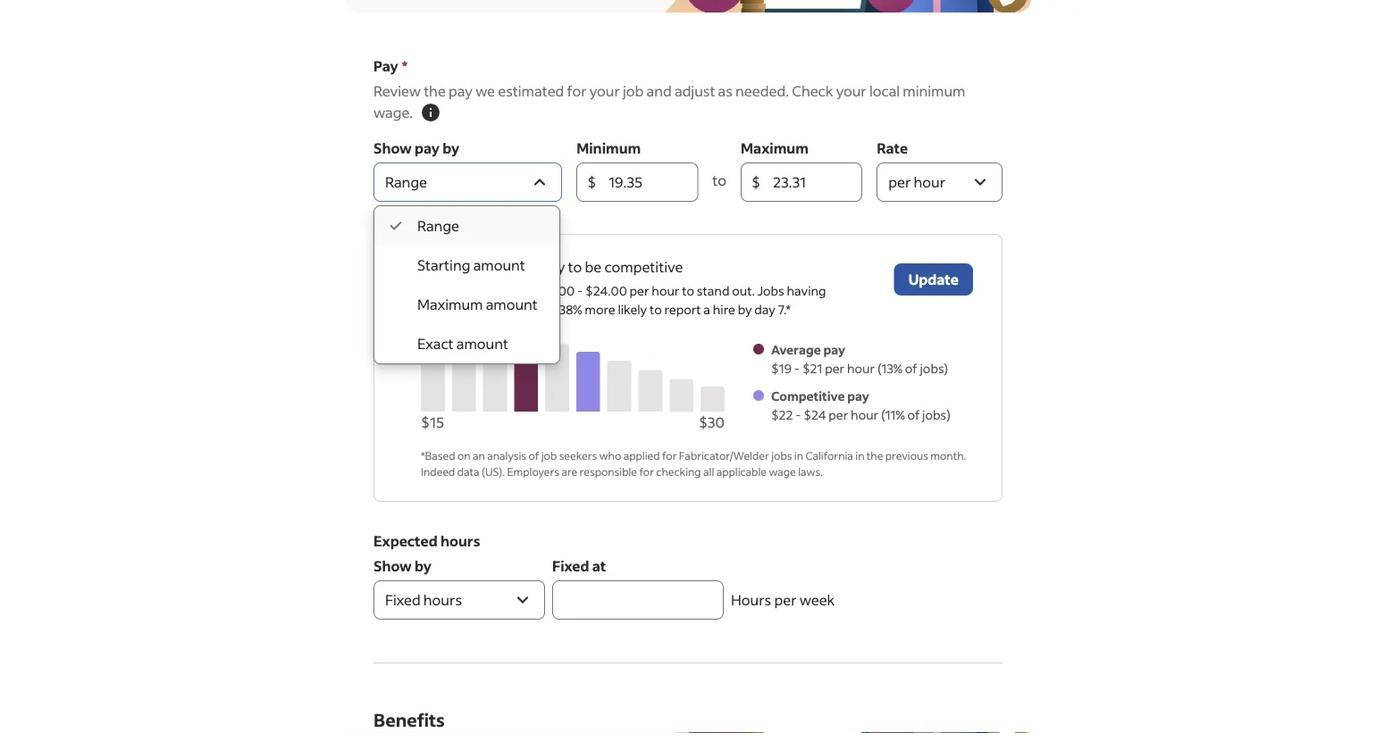 Task type: locate. For each thing, give the bounding box(es) containing it.
0 vertical spatial the
[[424, 82, 446, 100]]

average
[[771, 342, 821, 358]]

1 horizontal spatial competitive
[[604, 258, 683, 276]]

fixed
[[552, 557, 589, 576], [385, 591, 421, 609]]

0 horizontal spatial fixed
[[385, 591, 421, 609]]

in right california
[[855, 449, 865, 462]]

0 horizontal spatial maximum
[[417, 295, 483, 314]]

competitive up likely
[[604, 258, 683, 276]]

maximum down starting
[[417, 295, 483, 314]]

show pay by list box
[[374, 206, 559, 364]]

are down $22.00
[[538, 302, 557, 318]]

are
[[538, 302, 557, 318], [562, 465, 577, 479]]

0 vertical spatial jobs)
[[920, 361, 948, 377]]

1 vertical spatial amount
[[486, 295, 538, 314]]

0 horizontal spatial competitive
[[421, 302, 490, 318]]

to up report
[[682, 283, 694, 299]]

a
[[704, 302, 710, 318]]

hour
[[914, 173, 946, 191], [652, 283, 680, 299], [847, 361, 875, 377], [851, 407, 879, 423]]

2 vertical spatial -
[[796, 407, 801, 423]]

your up $22.00
[[508, 258, 538, 276]]

1 vertical spatial the
[[867, 449, 883, 462]]

per hour
[[888, 173, 946, 191]]

2 $ from the left
[[752, 173, 761, 191]]

laws.
[[798, 465, 823, 479]]

pay right average
[[824, 342, 845, 358]]

0 vertical spatial amount
[[473, 256, 525, 274]]

an
[[473, 449, 485, 462]]

0 horizontal spatial the
[[424, 82, 446, 100]]

per inside popup button
[[888, 173, 911, 191]]

1 vertical spatial for
[[662, 449, 677, 462]]

by up range popup button
[[443, 139, 459, 157]]

2 vertical spatial of
[[529, 449, 539, 462]]

0 horizontal spatial by
[[415, 557, 431, 576]]

$ left maximum field
[[752, 173, 761, 191]]

expected
[[374, 532, 438, 550]]

show down "expected"
[[374, 557, 412, 576]]

- left the $21
[[794, 361, 800, 377]]

$24
[[804, 407, 826, 423]]

of
[[905, 361, 918, 377], [907, 407, 920, 423], [529, 449, 539, 462]]

average pay $19 - $21 per hour (13% of jobs)
[[771, 342, 948, 377]]

2 vertical spatial amount
[[456, 335, 508, 353]]

1 horizontal spatial in
[[855, 449, 865, 462]]

the inside *based on an analysis of job seekers who applied for fabricator/welder jobs in california in the previous month. indeed data (us). employers are responsible for checking all applicable wage laws.
[[867, 449, 883, 462]]

are down the seekers
[[562, 465, 577, 479]]

fixed left 'at'
[[552, 557, 589, 576]]

jobs) inside competitive pay $22 - $24 per hour (11% of jobs)
[[922, 407, 951, 423]]

hours inside popup button
[[423, 591, 462, 609]]

the up 'tooltip for how salary estimate is determined.' image
[[424, 82, 446, 100]]

- for average pay $19 - $21 per hour (13% of jobs)
[[794, 361, 800, 377]]

0 horizontal spatial are
[[538, 302, 557, 318]]

of right (11%
[[907, 407, 920, 423]]

your
[[590, 82, 620, 100], [836, 82, 867, 100], [508, 258, 538, 276], [466, 283, 493, 299]]

stand
[[697, 283, 730, 299]]

exact
[[417, 335, 454, 353]]

- up 38%
[[577, 283, 583, 299]]

hour inside popup button
[[914, 173, 946, 191]]

pay inside average pay $19 - $21 per hour (13% of jobs)
[[824, 342, 845, 358]]

benefits
[[374, 709, 445, 732]]

0 vertical spatial maximum
[[741, 139, 809, 157]]

2 show from the top
[[374, 557, 412, 576]]

pay left we
[[449, 82, 473, 100]]

of inside average pay $19 - $21 per hour (13% of jobs)
[[905, 361, 918, 377]]

0 horizontal spatial update
[[421, 283, 463, 299]]

for up checking at bottom
[[662, 449, 677, 462]]

the left previous
[[867, 449, 883, 462]]

per right the $21
[[825, 361, 845, 377]]

1 show from the top
[[374, 139, 412, 157]]

1 horizontal spatial $
[[752, 173, 761, 191]]

0 horizontal spatial job
[[541, 449, 557, 462]]

0 vertical spatial of
[[905, 361, 918, 377]]

job left and
[[623, 82, 644, 100]]

we
[[476, 82, 495, 100]]

0 vertical spatial are
[[538, 302, 557, 318]]

of inside *based on an analysis of job seekers who applied for fabricator/welder jobs in california in the previous month. indeed data (us). employers are responsible for checking all applicable wage laws.
[[529, 449, 539, 462]]

who
[[599, 449, 621, 462]]

- right $22
[[796, 407, 801, 423]]

- inside average pay $19 - $21 per hour (13% of jobs)
[[794, 361, 800, 377]]

jobs) up month.
[[922, 407, 951, 423]]

fabricator/welder
[[679, 449, 769, 462]]

0 vertical spatial fixed
[[552, 557, 589, 576]]

1 vertical spatial show
[[374, 557, 412, 576]]

jobs) inside average pay $19 - $21 per hour (13% of jobs)
[[920, 361, 948, 377]]

rate
[[877, 139, 908, 157]]

for right estimated
[[567, 82, 587, 100]]

maximum inside show pay by 'list box'
[[417, 295, 483, 314]]

0 horizontal spatial $
[[587, 173, 596, 191]]

amount down maximum amount
[[456, 335, 508, 353]]

1 vertical spatial competitive
[[421, 302, 490, 318]]

hours down show by
[[423, 591, 462, 609]]

in
[[794, 449, 803, 462], [855, 449, 865, 462]]

Maximum field
[[773, 163, 852, 202]]

starting
[[417, 256, 470, 274]]

- inside tip: increase your pay to be competitive update your pay to $22.00 - $24.00 per hour to stand out. jobs having competitive salaries are 38% more likely to report a hire by day 7.*
[[577, 283, 583, 299]]

hour inside competitive pay $22 - $24 per hour (11% of jobs)
[[851, 407, 879, 423]]

competitive up exact amount
[[421, 302, 490, 318]]

range up starting
[[417, 217, 459, 235]]

amount
[[473, 256, 525, 274], [486, 295, 538, 314], [456, 335, 508, 353]]

more
[[585, 302, 615, 318]]

maximum
[[741, 139, 809, 157], [417, 295, 483, 314]]

of right (13%
[[905, 361, 918, 377]]

0 vertical spatial by
[[443, 139, 459, 157]]

tooltip for how salary estimate is determined. image
[[420, 102, 441, 123]]

fixed inside popup button
[[385, 591, 421, 609]]

amount for exact amount
[[456, 335, 508, 353]]

1 vertical spatial -
[[794, 361, 800, 377]]

$
[[587, 173, 596, 191], [752, 173, 761, 191]]

1 vertical spatial fixed
[[385, 591, 421, 609]]

1 vertical spatial of
[[907, 407, 920, 423]]

per right $24
[[829, 407, 848, 423]]

Fixed at field
[[552, 581, 724, 620]]

fixed at
[[552, 557, 606, 576]]

1 vertical spatial hours
[[423, 591, 462, 609]]

0 vertical spatial hours
[[441, 532, 480, 550]]

1 vertical spatial jobs)
[[922, 407, 951, 423]]

0 vertical spatial competitive
[[604, 258, 683, 276]]

per inside average pay $19 - $21 per hour (13% of jobs)
[[825, 361, 845, 377]]

1 vertical spatial are
[[562, 465, 577, 479]]

1 in from the left
[[794, 449, 803, 462]]

$ down minimum
[[587, 173, 596, 191]]

2 in from the left
[[855, 449, 865, 462]]

1 horizontal spatial are
[[562, 465, 577, 479]]

1 $ from the left
[[587, 173, 596, 191]]

job
[[623, 82, 644, 100], [541, 449, 557, 462]]

1 horizontal spatial job
[[623, 82, 644, 100]]

pay
[[449, 82, 473, 100], [415, 139, 440, 157], [541, 258, 565, 276], [495, 283, 516, 299], [824, 342, 845, 358], [847, 388, 869, 404]]

are inside *based on an analysis of job seekers who applied for fabricator/welder jobs in california in the previous month. indeed data (us). employers are responsible for checking all applicable wage laws.
[[562, 465, 577, 479]]

of up 'employers'
[[529, 449, 539, 462]]

to right likely
[[650, 302, 662, 318]]

range down show pay by
[[385, 173, 427, 191]]

1 vertical spatial job
[[541, 449, 557, 462]]

in right jobs
[[794, 449, 803, 462]]

fixed down show by
[[385, 591, 421, 609]]

of inside competitive pay $22 - $24 per hour (11% of jobs)
[[907, 407, 920, 423]]

0 horizontal spatial in
[[794, 449, 803, 462]]

of for (11%
[[907, 407, 920, 423]]

Minimum field
[[609, 163, 688, 202]]

1 vertical spatial by
[[738, 302, 752, 318]]

for
[[567, 82, 587, 100], [662, 449, 677, 462], [639, 465, 654, 479]]

job up 'employers'
[[541, 449, 557, 462]]

show
[[374, 139, 412, 157], [374, 557, 412, 576]]

competitive
[[604, 258, 683, 276], [421, 302, 490, 318]]

checking
[[656, 465, 701, 479]]

1 horizontal spatial maximum
[[741, 139, 809, 157]]

1 horizontal spatial by
[[443, 139, 459, 157]]

1 horizontal spatial the
[[867, 449, 883, 462]]

competitive
[[771, 388, 845, 404]]

per down the rate at the top right of page
[[888, 173, 911, 191]]

by down expected hours
[[415, 557, 431, 576]]

seekers
[[559, 449, 597, 462]]

show by
[[374, 557, 431, 576]]

range
[[385, 173, 427, 191], [417, 217, 459, 235]]

to
[[713, 171, 727, 189], [568, 258, 582, 276], [519, 283, 531, 299], [682, 283, 694, 299], [650, 302, 662, 318]]

hours for expected hours
[[441, 532, 480, 550]]

amount down the increase
[[486, 295, 538, 314]]

amount for starting amount
[[473, 256, 525, 274]]

1 horizontal spatial update
[[909, 270, 959, 289]]

- for competitive pay $22 - $24 per hour (11% of jobs)
[[796, 407, 801, 423]]

maximum up maximum field
[[741, 139, 809, 157]]

adjust
[[675, 82, 715, 100]]

job inside *based on an analysis of job seekers who applied for fabricator/welder jobs in california in the previous month. indeed data (us). employers are responsible for checking all applicable wage laws.
[[541, 449, 557, 462]]

by
[[443, 139, 459, 157], [738, 302, 752, 318], [415, 557, 431, 576]]

the
[[424, 82, 446, 100], [867, 449, 883, 462]]

- inside competitive pay $22 - $24 per hour (11% of jobs)
[[796, 407, 801, 423]]

2 horizontal spatial by
[[738, 302, 752, 318]]

pay inside review the pay we estimated for your job and adjust as needed. check your local minimum wage.
[[449, 82, 473, 100]]

pay down average pay $19 - $21 per hour (13% of jobs)
[[847, 388, 869, 404]]

per up likely
[[630, 283, 649, 299]]

hours
[[441, 532, 480, 550], [423, 591, 462, 609]]

2 vertical spatial for
[[639, 465, 654, 479]]

1 vertical spatial range
[[417, 217, 459, 235]]

0 vertical spatial show
[[374, 139, 412, 157]]

0 vertical spatial for
[[567, 82, 587, 100]]

1 vertical spatial maximum
[[417, 295, 483, 314]]

0 vertical spatial -
[[577, 283, 583, 299]]

jobs)
[[920, 361, 948, 377], [922, 407, 951, 423]]

show down wage.
[[374, 139, 412, 157]]

0 vertical spatial job
[[623, 82, 644, 100]]

1 horizontal spatial fixed
[[552, 557, 589, 576]]

0 vertical spatial range
[[385, 173, 427, 191]]

amount up maximum amount
[[473, 256, 525, 274]]

by down out.
[[738, 302, 752, 318]]

hours right "expected"
[[441, 532, 480, 550]]

jobs) right (13%
[[920, 361, 948, 377]]

for down applied
[[639, 465, 654, 479]]

*based
[[421, 449, 455, 462]]

the inside review the pay we estimated for your job and adjust as needed. check your local minimum wage.
[[424, 82, 446, 100]]

pay inside competitive pay $22 - $24 per hour (11% of jobs)
[[847, 388, 869, 404]]

per
[[888, 173, 911, 191], [630, 283, 649, 299], [825, 361, 845, 377], [829, 407, 848, 423], [774, 591, 797, 609]]

0 horizontal spatial for
[[567, 82, 587, 100]]

maximum for maximum
[[741, 139, 809, 157]]

your down the increase
[[466, 283, 493, 299]]

$30
[[699, 413, 725, 432]]

2 horizontal spatial for
[[662, 449, 677, 462]]



Task type: describe. For each thing, give the bounding box(es) containing it.
update inside tip: increase your pay to be competitive update your pay to $22.00 - $24.00 per hour to stand out. jobs having competitive salaries are 38% more likely to report a hire by day 7.*
[[421, 283, 463, 299]]

jobs) for competitive pay $22 - $24 per hour (11% of jobs)
[[922, 407, 951, 423]]

california
[[806, 449, 853, 462]]

maximum amount
[[417, 295, 538, 314]]

for inside review the pay we estimated for your job and adjust as needed. check your local minimum wage.
[[567, 82, 587, 100]]

needed.
[[736, 82, 789, 100]]

jobs
[[757, 283, 784, 299]]

$ for minimum
[[587, 173, 596, 191]]

responsible
[[580, 465, 637, 479]]

pay down 'tooltip for how salary estimate is determined.' image
[[415, 139, 440, 157]]

increase
[[449, 258, 505, 276]]

38%
[[559, 302, 582, 318]]

estimated
[[498, 82, 564, 100]]

to right minimum field on the top of page
[[713, 171, 727, 189]]

week
[[800, 591, 835, 609]]

$19
[[771, 361, 792, 377]]

pay *
[[374, 57, 408, 75]]

hour inside tip: increase your pay to be competitive update your pay to $22.00 - $24.00 per hour to stand out. jobs having competitive salaries are 38% more likely to report a hire by day 7.*
[[652, 283, 680, 299]]

job inside review the pay we estimated for your job and adjust as needed. check your local minimum wage.
[[623, 82, 644, 100]]

previous
[[885, 449, 928, 462]]

pay up $22.00
[[541, 258, 565, 276]]

all
[[703, 465, 714, 479]]

$22.00
[[533, 283, 575, 299]]

exact amount
[[417, 335, 508, 353]]

update button
[[894, 264, 973, 296]]

hour inside average pay $19 - $21 per hour (13% of jobs)
[[847, 361, 875, 377]]

$15
[[421, 413, 444, 432]]

competitive pay $22 - $24 per hour (11% of jobs)
[[771, 388, 951, 423]]

indeed
[[421, 465, 455, 479]]

per inside tip: increase your pay to be competitive update your pay to $22.00 - $24.00 per hour to stand out. jobs having competitive salaries are 38% more likely to report a hire by day 7.*
[[630, 283, 649, 299]]

show pay by
[[374, 139, 459, 157]]

your left local
[[836, 82, 867, 100]]

month.
[[931, 449, 966, 462]]

your left and
[[590, 82, 620, 100]]

per left week
[[774, 591, 797, 609]]

employers
[[507, 465, 559, 479]]

per inside competitive pay $22 - $24 per hour (11% of jobs)
[[829, 407, 848, 423]]

are inside tip: increase your pay to be competitive update your pay to $22.00 - $24.00 per hour to stand out. jobs having competitive salaries are 38% more likely to report a hire by day 7.*
[[538, 302, 557, 318]]

as
[[718, 82, 733, 100]]

having
[[787, 283, 826, 299]]

expected hours
[[374, 532, 480, 550]]

*
[[402, 57, 408, 75]]

hours per week
[[731, 591, 835, 609]]

2 vertical spatial by
[[415, 557, 431, 576]]

review the pay we estimated for your job and adjust as needed. check your local minimum wage.
[[374, 82, 966, 122]]

likely
[[618, 302, 647, 318]]

wage
[[769, 465, 796, 479]]

analysis
[[487, 449, 526, 462]]

jobs) for average pay $19 - $21 per hour (13% of jobs)
[[920, 361, 948, 377]]

per hour button
[[877, 163, 1003, 202]]

minimum
[[577, 139, 641, 157]]

range inside option
[[417, 217, 459, 235]]

wage.
[[374, 103, 413, 122]]

starting amount
[[417, 256, 525, 274]]

to up salaries
[[519, 283, 531, 299]]

local
[[869, 82, 900, 100]]

hours
[[731, 591, 771, 609]]

tip:
[[421, 258, 446, 276]]

pay up salaries
[[495, 283, 516, 299]]

7.*
[[778, 302, 791, 318]]

at
[[592, 557, 606, 576]]

range option
[[374, 206, 559, 246]]

$ for maximum
[[752, 173, 761, 191]]

fixed for fixed at
[[552, 557, 589, 576]]

on
[[458, 449, 471, 462]]

review
[[374, 82, 421, 100]]

range inside popup button
[[385, 173, 427, 191]]

(11%
[[881, 407, 905, 423]]

$21
[[802, 361, 823, 377]]

tip: increase your pay to be competitive update your pay to $22.00 - $24.00 per hour to stand out. jobs having competitive salaries are 38% more likely to report a hire by day 7.*
[[421, 258, 826, 318]]

minimum
[[903, 82, 966, 100]]

$22
[[771, 407, 793, 423]]

range button
[[374, 163, 562, 202]]

report
[[664, 302, 701, 318]]

maximum for maximum amount
[[417, 295, 483, 314]]

check
[[792, 82, 833, 100]]

be
[[585, 258, 602, 276]]

hours for fixed hours
[[423, 591, 462, 609]]

data
[[457, 465, 480, 479]]

1 horizontal spatial for
[[639, 465, 654, 479]]

and
[[647, 82, 672, 100]]

to left be
[[568, 258, 582, 276]]

*based on an analysis of job seekers who applied for fabricator/welder jobs in california in the previous month. indeed data (us). employers are responsible for checking all applicable wage laws.
[[421, 449, 966, 479]]

(13%
[[877, 361, 903, 377]]

of for (13%
[[905, 361, 918, 377]]

fixed hours button
[[374, 581, 545, 620]]

fixed for fixed hours
[[385, 591, 421, 609]]

(us).
[[482, 465, 505, 479]]

amount for maximum amount
[[486, 295, 538, 314]]

pay
[[374, 57, 398, 75]]

$24.00
[[585, 283, 627, 299]]

salaries
[[492, 302, 536, 318]]

by inside tip: increase your pay to be competitive update your pay to $22.00 - $24.00 per hour to stand out. jobs having competitive salaries are 38% more likely to report a hire by day 7.*
[[738, 302, 752, 318]]

applied
[[623, 449, 660, 462]]

hire
[[713, 302, 735, 318]]

show for show pay by
[[374, 139, 412, 157]]

out.
[[732, 283, 755, 299]]

jobs
[[771, 449, 792, 462]]

fixed hours
[[385, 591, 462, 609]]

day
[[754, 302, 775, 318]]

update inside button
[[909, 270, 959, 289]]

applicable
[[716, 465, 767, 479]]

show for show by
[[374, 557, 412, 576]]



Task type: vqa. For each thing, say whether or not it's contained in the screenshot.
the right are
yes



